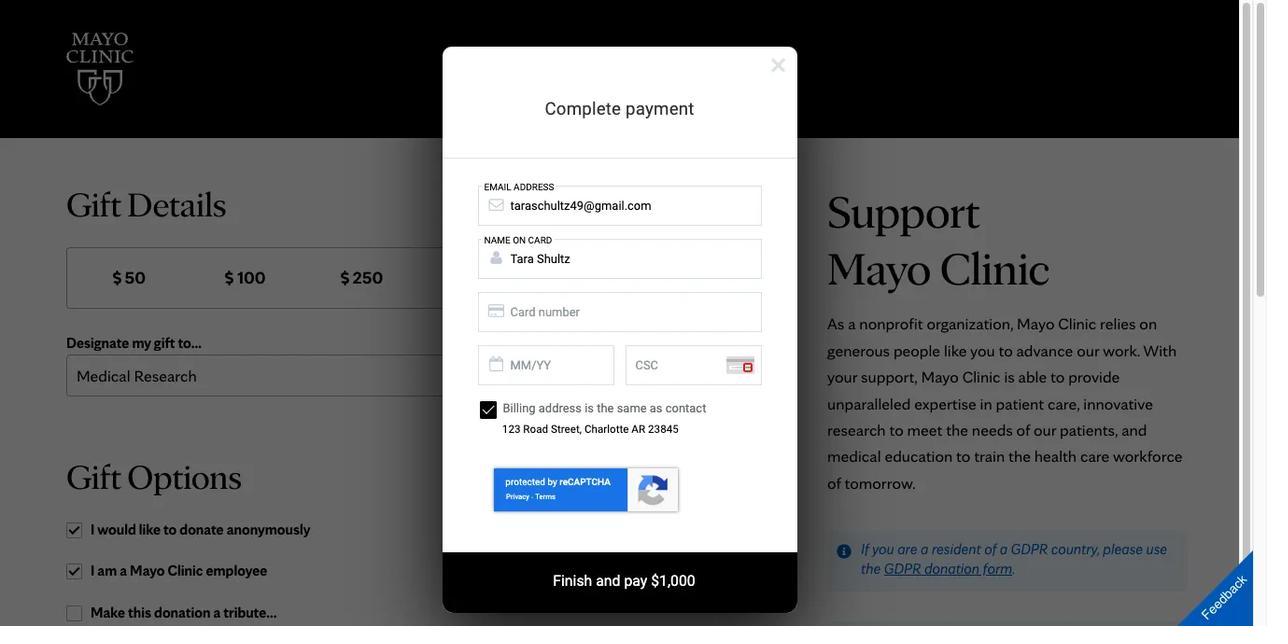 Task type: locate. For each thing, give the bounding box(es) containing it.
work.
[[1103, 341, 1140, 360]]

gift up would
[[66, 456, 121, 498]]

of up form
[[984, 541, 997, 559]]

2 vertical spatial the
[[861, 560, 881, 578]]

mayo right am
[[130, 562, 165, 580]]

tomorrow.
[[845, 473, 916, 493]]

2 horizontal spatial mayo
[[1017, 314, 1055, 334]]

2 horizontal spatial of
[[1017, 420, 1030, 440]]

a left "tribute..."
[[213, 604, 221, 622]]

research
[[827, 420, 886, 440]]

a right 'are' at the right of page
[[921, 541, 929, 559]]

1 horizontal spatial of
[[984, 541, 997, 559]]

the down expertise
[[946, 420, 968, 440]]

1 horizontal spatial our
[[1077, 341, 1099, 360]]

as
[[827, 314, 844, 334]]

you
[[970, 341, 995, 360], [872, 541, 894, 559]]

people
[[894, 341, 940, 360]]

1 vertical spatial the
[[1009, 447, 1031, 466]]

1 horizontal spatial gdpr
[[1011, 541, 1048, 559]]

clinic
[[1058, 314, 1096, 334], [962, 367, 1001, 387], [168, 562, 203, 580]]

0 horizontal spatial our
[[1034, 420, 1056, 440]]

1 horizontal spatial you
[[970, 341, 995, 360]]

500
[[468, 268, 500, 289]]

the down if
[[861, 560, 881, 578]]

gift left details
[[66, 183, 121, 225]]

clinic up in
[[962, 367, 1001, 387]]

resident
[[932, 541, 981, 559]]

of down patient
[[1017, 420, 1030, 440]]

1 vertical spatial like
[[139, 521, 161, 538]]

make this donation a tribute...
[[91, 604, 277, 622]]

0 horizontal spatial you
[[872, 541, 894, 559]]

1 dollar sign image from the left
[[340, 271, 349, 286]]

0 horizontal spatial gdpr
[[884, 560, 921, 578]]

details
[[127, 183, 227, 225]]

i left am
[[91, 562, 95, 580]]

medical
[[827, 447, 881, 466]]

feedback button
[[1162, 535, 1267, 627]]

1 horizontal spatial donation
[[924, 560, 980, 578]]

1 horizontal spatial dollar sign image
[[567, 271, 575, 286]]

dollar sign image
[[340, 271, 349, 286], [567, 271, 575, 286]]

our
[[1077, 341, 1099, 360], [1034, 420, 1056, 440]]

donation down i am a mayo clinic employee
[[154, 604, 210, 622]]

if
[[861, 541, 869, 559]]

gift options
[[66, 456, 242, 498]]

mayo up "advance"
[[1017, 314, 1055, 334]]

dollar sign image
[[113, 271, 121, 286], [225, 271, 234, 286]]

gdpr
[[1011, 541, 1048, 559], [884, 560, 921, 578]]

1 gift from the top
[[66, 183, 121, 225]]

gdpr down 'are' at the right of page
[[884, 560, 921, 578]]

mayo
[[1017, 314, 1055, 334], [921, 367, 959, 387], [130, 562, 165, 580]]

2 i from the top
[[91, 562, 95, 580]]

1 horizontal spatial clinic
[[962, 367, 1001, 387]]

dollar sign image for 50
[[113, 271, 121, 286]]

of
[[1017, 420, 1030, 440], [827, 473, 841, 493], [984, 541, 997, 559]]

1,000
[[579, 268, 622, 289]]

0 vertical spatial of
[[1017, 420, 1030, 440]]

clinic up make this donation a tribute...
[[168, 562, 203, 580]]

dollar sign image left 50
[[113, 271, 121, 286]]

health
[[1034, 447, 1077, 466]]

1 horizontal spatial dollar sign image
[[225, 271, 234, 286]]

gift for gift details
[[66, 183, 121, 225]]

to left train
[[956, 447, 971, 466]]

0 horizontal spatial of
[[827, 473, 841, 493]]

1 vertical spatial i
[[91, 562, 95, 580]]

gdpr inside if you are a resident of a gdpr country, please use the
[[1011, 541, 1048, 559]]

a up form
[[1000, 541, 1008, 559]]

0 vertical spatial clinic
[[1058, 314, 1096, 334]]

able
[[1018, 367, 1047, 387]]

employee
[[206, 562, 267, 580]]

50
[[125, 268, 146, 289]]

support
[[827, 183, 980, 239]]

feedback
[[1199, 572, 1250, 623]]

1 vertical spatial you
[[872, 541, 894, 559]]

support mayo clinic
[[827, 183, 1050, 296]]

our up health
[[1034, 420, 1056, 440]]

1 vertical spatial gift
[[66, 456, 121, 498]]

mayo clinic logo image
[[66, 33, 134, 106]]

like down organization,
[[944, 341, 967, 360]]

2 vertical spatial of
[[984, 541, 997, 559]]

0 horizontal spatial the
[[861, 560, 881, 578]]

1 vertical spatial clinic
[[962, 367, 1001, 387]]

education
[[885, 447, 953, 466]]

1 vertical spatial of
[[827, 473, 841, 493]]

you right if
[[872, 541, 894, 559]]

donate
[[180, 521, 224, 538]]

of inside if you are a resident of a gdpr country, please use the
[[984, 541, 997, 559]]

on
[[1140, 314, 1157, 334]]

the inside if you are a resident of a gdpr country, please use the
[[861, 560, 881, 578]]

dollar sign image left 250
[[340, 271, 349, 286]]

0 vertical spatial you
[[970, 341, 995, 360]]

i would like to donate anonymously
[[91, 521, 311, 538]]

0 horizontal spatial clinic
[[168, 562, 203, 580]]

you down organization,
[[970, 341, 995, 360]]

1 horizontal spatial the
[[946, 420, 968, 440]]

1 horizontal spatial mayo
[[921, 367, 959, 387]]

are
[[898, 541, 917, 559]]

generous
[[827, 341, 890, 360]]

to
[[999, 341, 1013, 360], [1051, 367, 1065, 387], [889, 420, 904, 440], [956, 447, 971, 466], [163, 521, 177, 538]]

0 vertical spatial like
[[944, 341, 967, 360]]

with
[[1144, 341, 1177, 360]]

gdpr up .
[[1011, 541, 1048, 559]]

1 i from the top
[[91, 521, 95, 538]]

0 vertical spatial gdpr
[[1011, 541, 1048, 559]]

i left would
[[91, 521, 95, 538]]

0 vertical spatial i
[[91, 521, 95, 538]]

2 vertical spatial mayo
[[130, 562, 165, 580]]

tribute...
[[223, 604, 277, 622]]

to...
[[178, 334, 202, 352]]

support,
[[861, 367, 918, 387]]

gift
[[66, 183, 121, 225], [66, 456, 121, 498]]

donation
[[924, 560, 980, 578], [154, 604, 210, 622]]

1 horizontal spatial like
[[944, 341, 967, 360]]

mayo clinic
[[827, 240, 1050, 296]]

you inside as a nonprofit organization, mayo clinic relies on generous people like you to advance our work. with your support, mayo clinic is able to provide unparalleled expertise in patient care, innovative research to meet the needs of our patients, and medical education to train the health care workforce of tomorrow.
[[970, 341, 995, 360]]

the
[[946, 420, 968, 440], [1009, 447, 1031, 466], [861, 560, 881, 578]]

1 dollar sign image from the left
[[113, 271, 121, 286]]

0 vertical spatial gift
[[66, 183, 121, 225]]

am
[[97, 562, 117, 580]]

clinic left relies
[[1058, 314, 1096, 334]]

unparalleled
[[827, 394, 911, 413]]

of down medical
[[827, 473, 841, 493]]

like right would
[[139, 521, 161, 538]]

the right train
[[1009, 447, 1031, 466]]

2 dollar sign image from the left
[[567, 271, 575, 286]]

a right the as
[[848, 314, 856, 334]]

gdpr donation form .
[[884, 560, 1015, 578]]

donation down the resident
[[924, 560, 980, 578]]

0 vertical spatial the
[[946, 420, 968, 440]]

0 horizontal spatial mayo
[[130, 562, 165, 580]]

innovative
[[1084, 394, 1153, 413]]

2 horizontal spatial the
[[1009, 447, 1031, 466]]

expertise
[[914, 394, 977, 413]]

dollar sign image left 100
[[225, 271, 234, 286]]

our up provide
[[1077, 341, 1099, 360]]

0 horizontal spatial dollar sign image
[[113, 271, 121, 286]]

mayo up expertise
[[921, 367, 959, 387]]

2 gift from the top
[[66, 456, 121, 498]]

250
[[353, 268, 383, 289]]

your
[[827, 367, 857, 387]]

2 horizontal spatial clinic
[[1058, 314, 1096, 334]]

1 vertical spatial our
[[1034, 420, 1056, 440]]

a
[[848, 314, 856, 334], [921, 541, 929, 559], [1000, 541, 1008, 559], [120, 562, 127, 580], [213, 604, 221, 622]]

0 horizontal spatial dollar sign image
[[340, 271, 349, 286]]

gift
[[154, 334, 175, 352]]

country,
[[1051, 541, 1100, 559]]

i
[[91, 521, 95, 538], [91, 562, 95, 580]]

designate my gift to...
[[66, 334, 202, 352]]

dollar sign image for 250
[[340, 271, 349, 286]]

use
[[1146, 541, 1167, 559]]

nonprofit
[[859, 314, 923, 334]]

1 vertical spatial donation
[[154, 604, 210, 622]]

like
[[944, 341, 967, 360], [139, 521, 161, 538]]

2 dollar sign image from the left
[[225, 271, 234, 286]]

dollar sign image left 1,000
[[567, 271, 575, 286]]



Task type: describe. For each thing, give the bounding box(es) containing it.
needs
[[972, 420, 1013, 440]]

0 vertical spatial mayo
[[1017, 314, 1055, 334]]

my
[[132, 334, 151, 352]]

1 vertical spatial gdpr
[[884, 560, 921, 578]]

this
[[128, 604, 151, 622]]

workforce
[[1113, 447, 1183, 466]]

as a nonprofit organization, mayo clinic relies on generous people like you to advance our work. with your support, mayo clinic is able to provide unparalleled expertise in patient care, innovative research to meet the needs of our patients, and medical education to train the health care workforce of tomorrow.
[[827, 314, 1183, 493]]

0 vertical spatial our
[[1077, 341, 1099, 360]]

is
[[1004, 367, 1015, 387]]

i for i would like to donate anonymously
[[91, 521, 95, 538]]

info circle image
[[837, 544, 852, 559]]

anonymously
[[227, 521, 311, 538]]

100
[[237, 268, 266, 289]]

you inside if you are a resident of a gdpr country, please use the
[[872, 541, 894, 559]]

provide
[[1068, 367, 1120, 387]]

like inside as a nonprofit organization, mayo clinic relies on generous people like you to advance our work. with your support, mayo clinic is able to provide unparalleled expertise in patient care, innovative research to meet the needs of our patients, and medical education to train the health care workforce of tomorrow.
[[944, 341, 967, 360]]

to right the able
[[1051, 367, 1065, 387]]

in
[[980, 394, 992, 413]]

care
[[1080, 447, 1110, 466]]

make
[[91, 604, 125, 622]]

designate
[[66, 334, 129, 352]]

patient
[[996, 394, 1044, 413]]

dollar sign image for 100
[[225, 271, 234, 286]]

a right am
[[120, 562, 127, 580]]

.
[[1012, 560, 1015, 578]]

relies
[[1100, 314, 1136, 334]]

gift details
[[66, 183, 227, 225]]

a inside as a nonprofit organization, mayo clinic relies on generous people like you to advance our work. with your support, mayo clinic is able to provide unparalleled expertise in patient care, innovative research to meet the needs of our patients, and medical education to train the health care workforce of tomorrow.
[[848, 314, 856, 334]]

advance
[[1016, 341, 1073, 360]]

patients,
[[1060, 420, 1118, 440]]

gift for gift options
[[66, 456, 121, 498]]

i am a mayo clinic employee
[[91, 562, 267, 580]]

form
[[983, 560, 1012, 578]]

0 horizontal spatial like
[[139, 521, 161, 538]]

to left donate
[[163, 521, 177, 538]]

care,
[[1048, 394, 1080, 413]]

train
[[974, 447, 1005, 466]]

if you are a resident of a gdpr country, please use the
[[861, 541, 1167, 578]]

meet
[[907, 420, 943, 440]]

and
[[1122, 420, 1147, 440]]

would
[[97, 521, 136, 538]]

dollar sign image for 1,000
[[567, 271, 575, 286]]

i for i am a mayo clinic employee
[[91, 562, 95, 580]]

gdpr donation form link
[[884, 560, 1012, 578]]

other
[[689, 268, 733, 289]]

0 horizontal spatial donation
[[154, 604, 210, 622]]

0 vertical spatial donation
[[924, 560, 980, 578]]

to left meet
[[889, 420, 904, 440]]

please
[[1103, 541, 1143, 559]]

organization,
[[927, 314, 1013, 334]]

to up "is"
[[999, 341, 1013, 360]]

options
[[127, 456, 242, 498]]

1 vertical spatial mayo
[[921, 367, 959, 387]]

2 vertical spatial clinic
[[168, 562, 203, 580]]



Task type: vqa. For each thing, say whether or not it's contained in the screenshot.
1st dollar sign icon from right
no



